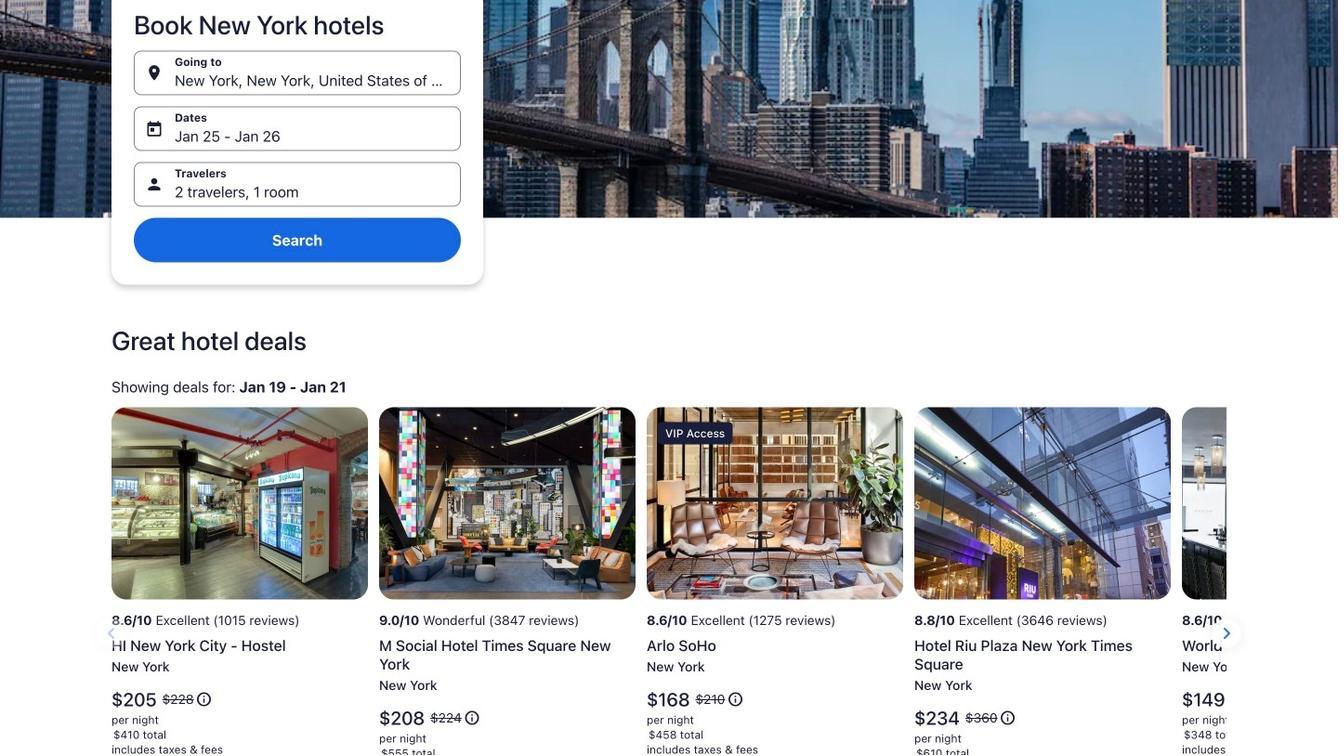 Task type: locate. For each thing, give the bounding box(es) containing it.
living area image
[[379, 407, 636, 600]]

small image
[[196, 691, 212, 708], [727, 691, 744, 708], [464, 710, 480, 727], [999, 710, 1016, 727]]

small image for cafe "image"
[[196, 691, 212, 708]]

new york, new york, united states of america image
[[0, 0, 1338, 218]]

front of property image
[[914, 407, 1171, 600]]

next image
[[1215, 622, 1238, 645]]



Task type: describe. For each thing, give the bounding box(es) containing it.
previous image
[[100, 622, 123, 645]]

restaurant image
[[1182, 407, 1338, 600]]

lobby sitting area image
[[647, 407, 903, 600]]

wizard region
[[0, 0, 1338, 303]]

small image for living area image
[[464, 710, 480, 727]]

small image for front of property image
[[999, 710, 1016, 727]]

cafe image
[[112, 407, 368, 600]]



Task type: vqa. For each thing, say whether or not it's contained in the screenshot.
the rightmost small image
yes



